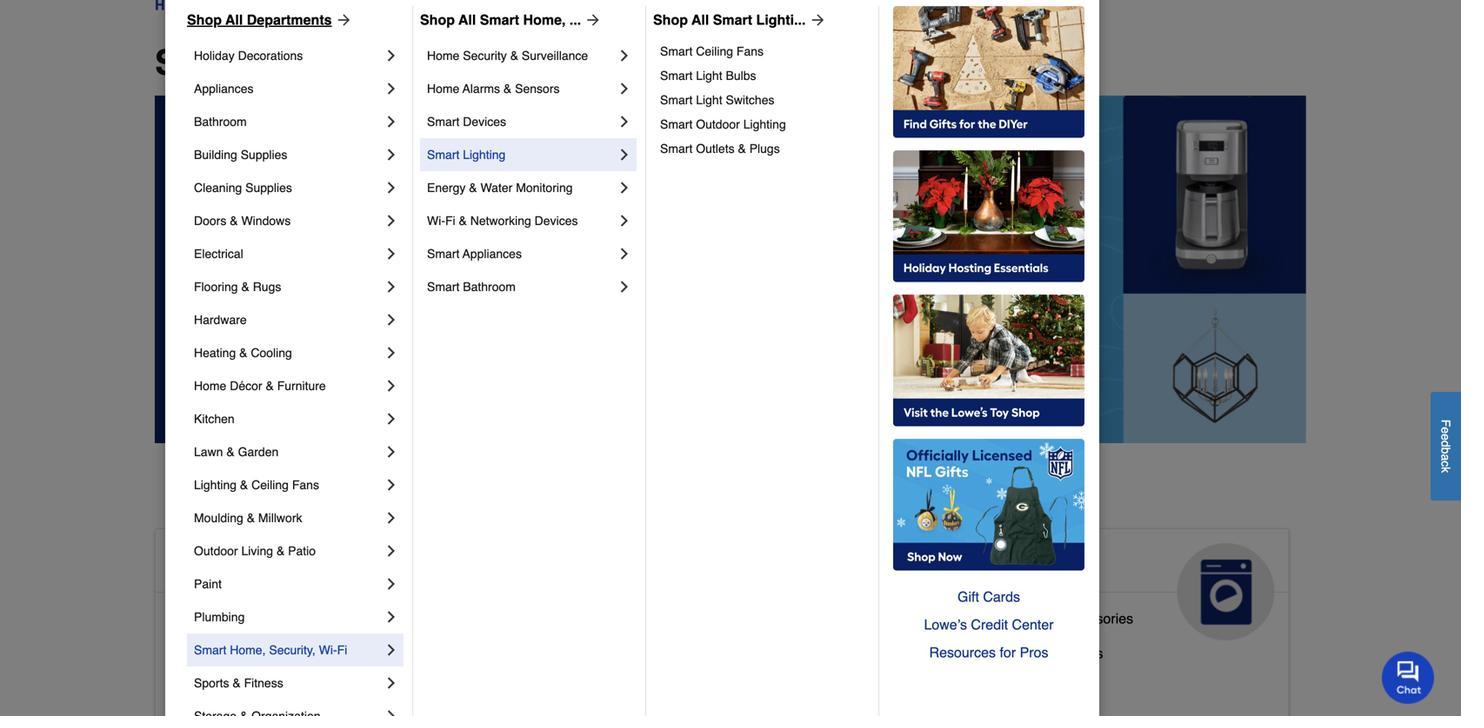Task type: describe. For each thing, give the bounding box(es) containing it.
1 vertical spatial fans
[[292, 478, 319, 492]]

& up smart appliances
[[459, 214, 467, 228]]

plumbing
[[194, 611, 245, 625]]

energy & water monitoring
[[427, 181, 573, 195]]

security,
[[269, 644, 316, 658]]

shop all smart lighti... link
[[653, 10, 827, 30]]

b
[[1439, 448, 1453, 454]]

0 vertical spatial fi
[[445, 214, 456, 228]]

& right entry
[[276, 681, 286, 697]]

houses,
[[621, 674, 672, 690]]

hardware link
[[194, 304, 383, 337]]

smart outlets & plugs
[[660, 142, 780, 156]]

holiday decorations link
[[194, 39, 383, 72]]

livestock supplies link
[[557, 635, 672, 670]]

lawn & garden
[[194, 445, 279, 459]]

shop all smart home, ...
[[420, 12, 581, 28]]

chillers
[[1057, 646, 1103, 662]]

kitchen link
[[194, 403, 383, 436]]

...
[[570, 12, 581, 28]]

1 horizontal spatial ceiling
[[696, 44, 733, 58]]

devices inside wi-fi & networking devices link
[[535, 214, 578, 228]]

accessible bedroom
[[170, 646, 296, 662]]

chevron right image for outdoor living & patio
[[383, 543, 400, 560]]

1 horizontal spatial outdoor
[[696, 117, 740, 131]]

cards
[[983, 589, 1020, 605]]

chevron right image for cleaning supplies
[[383, 179, 400, 197]]

& left millwork at the left bottom
[[247, 511, 255, 525]]

appliances image
[[1178, 544, 1275, 641]]

& left cooling
[[239, 346, 247, 360]]

smart for smart light bulbs
[[660, 69, 693, 83]]

shop all smart home, ... link
[[420, 10, 602, 30]]

flooring & rugs
[[194, 280, 281, 294]]

accessible bathroom link
[[170, 607, 300, 642]]

energy
[[427, 181, 466, 195]]

& right houses,
[[676, 674, 686, 690]]

1 e from the top
[[1439, 427, 1453, 434]]

accessible home image
[[402, 544, 500, 641]]

shop all departments
[[187, 12, 332, 28]]

0 vertical spatial fans
[[737, 44, 764, 58]]

wi-fi & networking devices link
[[427, 204, 616, 237]]

bedroom
[[240, 646, 296, 662]]

heating & cooling
[[194, 346, 292, 360]]

0 vertical spatial appliances
[[194, 82, 254, 96]]

gift cards link
[[893, 584, 1085, 612]]

smart lighting
[[427, 148, 506, 162]]

bathroom for accessible bathroom
[[240, 611, 300, 627]]

holiday
[[194, 49, 235, 63]]

arrow right image
[[332, 11, 353, 29]]

chevron right image for flooring & rugs
[[383, 278, 400, 296]]

wi- inside the smart home, security, wi-fi "link"
[[319, 644, 337, 658]]

beverage & wine chillers link
[[945, 642, 1103, 677]]

cooling
[[251, 346, 292, 360]]

cleaning supplies link
[[194, 171, 383, 204]]

accessories
[[1059, 611, 1134, 627]]

cleaning
[[194, 181, 242, 195]]

supplies for building supplies
[[241, 148, 287, 162]]

appliance
[[945, 611, 1006, 627]]

building supplies link
[[194, 138, 383, 171]]

entry
[[240, 681, 272, 697]]

chevron right image for smart lighting
[[616, 146, 633, 164]]

find gifts for the diyer. image
[[893, 6, 1085, 138]]

smart for smart lighting
[[427, 148, 460, 162]]

shop all departments
[[155, 43, 517, 83]]

beverage
[[945, 646, 1004, 662]]

smart for smart outlets & plugs
[[660, 142, 693, 156]]

animal & pet care image
[[790, 544, 887, 641]]

f e e d b a c k button
[[1431, 392, 1461, 501]]

smart appliances
[[427, 247, 522, 261]]

chevron right image for home security & surveillance
[[616, 47, 633, 64]]

heating & cooling link
[[194, 337, 383, 370]]

chevron right image for lighting & ceiling fans
[[383, 477, 400, 494]]

0 horizontal spatial outdoor
[[194, 545, 238, 558]]

chevron right image for doors & windows
[[383, 212, 400, 230]]

chevron right image for bathroom
[[383, 113, 400, 130]]

lighting & ceiling fans
[[194, 478, 319, 492]]

2 e from the top
[[1439, 434, 1453, 441]]

water
[[481, 181, 513, 195]]

devices inside smart devices link
[[463, 115, 506, 129]]

parts
[[1010, 611, 1042, 627]]

outdoor living & patio link
[[194, 535, 383, 568]]

accessible entry & home
[[170, 681, 327, 697]]

smart outlets & plugs link
[[660, 137, 866, 161]]

accessible home
[[170, 551, 371, 578]]

& right security on the top of page
[[510, 49, 518, 63]]

chevron right image for smart home, security, wi-fi
[[383, 642, 400, 659]]

& up moulding & millwork
[[240, 478, 248, 492]]

chevron right image for hardware
[[383, 311, 400, 329]]

1 vertical spatial furniture
[[689, 674, 745, 690]]

smart light bulbs link
[[660, 63, 866, 88]]

shop for shop all smart lighti...
[[653, 12, 688, 28]]

departments for shop all departments
[[247, 12, 332, 28]]

smart up the smart ceiling fans
[[713, 12, 753, 28]]

2 horizontal spatial appliances
[[945, 551, 1075, 578]]

supplies for livestock supplies
[[619, 639, 672, 655]]

smart devices
[[427, 115, 506, 129]]

smart for smart light switches
[[660, 93, 693, 107]]

a
[[1439, 454, 1453, 461]]

resources for pros link
[[893, 639, 1085, 667]]

home for home décor & furniture
[[194, 379, 226, 393]]

smart light switches link
[[660, 88, 866, 112]]

home for home security & surveillance
[[427, 49, 460, 63]]

smart bathroom
[[427, 280, 516, 294]]

shop
[[155, 43, 242, 83]]

surveillance
[[522, 49, 588, 63]]

& right lawn
[[226, 445, 235, 459]]

accessible bedroom link
[[170, 642, 296, 677]]

all for shop all smart lighti...
[[692, 12, 709, 28]]

gift cards
[[958, 589, 1020, 605]]

decorations
[[238, 49, 303, 63]]

switches
[[726, 93, 775, 107]]

sensors
[[515, 82, 560, 96]]

livestock supplies
[[557, 639, 672, 655]]

fitness
[[244, 677, 283, 691]]

& left patio
[[277, 545, 285, 558]]

home décor & furniture
[[194, 379, 326, 393]]

home for home alarms & sensors
[[427, 82, 460, 96]]

smart light bulbs
[[660, 69, 756, 83]]

chevron right image for kitchen
[[383, 411, 400, 428]]

pros
[[1020, 645, 1049, 661]]

paint
[[194, 578, 222, 592]]

enjoy savings year-round. no matter what you're shopping for, find what you need at a great price. image
[[155, 96, 1307, 444]]

c
[[1439, 461, 1453, 467]]

windows
[[241, 214, 291, 228]]

outdoor living & patio
[[194, 545, 316, 558]]

& right parts
[[1046, 611, 1055, 627]]

officially licensed n f l gifts. shop now. image
[[893, 439, 1085, 571]]

plugs
[[750, 142, 780, 156]]

appliance parts & accessories link
[[945, 607, 1134, 642]]

chevron right image for lawn & garden
[[383, 444, 400, 461]]

electrical
[[194, 247, 243, 261]]

2 vertical spatial lighting
[[194, 478, 237, 492]]

doors & windows link
[[194, 204, 383, 237]]



Task type: vqa. For each thing, say whether or not it's contained in the screenshot.
right to
no



Task type: locate. For each thing, give the bounding box(es) containing it.
1 horizontal spatial lighting
[[463, 148, 506, 162]]

arrow right image for shop all smart lighti...
[[806, 11, 827, 29]]

smart outdoor lighting link
[[660, 112, 866, 137]]

resources
[[929, 645, 996, 661]]

appliances link up the chillers
[[931, 530, 1289, 641]]

home, down accessible bathroom link
[[230, 644, 266, 658]]

0 vertical spatial devices
[[463, 115, 506, 129]]

wi- inside wi-fi & networking devices link
[[427, 214, 445, 228]]

smart for smart home, security, wi-fi
[[194, 644, 226, 658]]

0 horizontal spatial pet
[[557, 674, 578, 690]]

shop for shop all departments
[[187, 12, 222, 28]]

all down shop all departments link
[[251, 43, 295, 83]]

accessible for accessible bathroom
[[170, 611, 236, 627]]

bathroom up 'building'
[[194, 115, 247, 129]]

smart home, security, wi-fi link
[[194, 634, 383, 667]]

holiday hosting essentials. image
[[893, 150, 1085, 283]]

bathroom down smart appliances
[[463, 280, 516, 294]]

lighti...
[[756, 12, 806, 28]]

0 vertical spatial lighting
[[743, 117, 786, 131]]

chevron right image for building supplies
[[383, 146, 400, 164]]

security
[[463, 49, 507, 63]]

smart for smart ceiling fans
[[660, 44, 693, 58]]

1 horizontal spatial shop
[[420, 12, 455, 28]]

pet beds, houses, & furniture link
[[557, 670, 745, 705]]

devices
[[463, 115, 506, 129], [535, 214, 578, 228]]

arrow right image
[[581, 11, 602, 29], [806, 11, 827, 29]]

1 vertical spatial home,
[[230, 644, 266, 658]]

1 vertical spatial pet
[[557, 674, 578, 690]]

1 horizontal spatial fi
[[445, 214, 456, 228]]

hardware
[[194, 313, 247, 327]]

departments
[[247, 12, 332, 28], [304, 43, 517, 83]]

& right 'animal' at the left of the page
[[645, 551, 663, 578]]

supplies up windows
[[245, 181, 292, 195]]

0 horizontal spatial wi-
[[319, 644, 337, 658]]

arrow right image inside shop all smart lighti... link
[[806, 11, 827, 29]]

0 horizontal spatial appliances link
[[194, 72, 383, 105]]

chevron right image for plumbing
[[383, 609, 400, 626]]

lighting up moulding
[[194, 478, 237, 492]]

chevron right image for moulding & millwork
[[383, 510, 400, 527]]

energy & water monitoring link
[[427, 171, 616, 204]]

resources for pros
[[929, 645, 1049, 661]]

smart for smart appliances
[[427, 247, 460, 261]]

& left plugs on the top of page
[[738, 142, 746, 156]]

appliances down holiday
[[194, 82, 254, 96]]

1 vertical spatial light
[[696, 93, 722, 107]]

0 vertical spatial furniture
[[277, 379, 326, 393]]

wi- right security,
[[319, 644, 337, 658]]

bathroom link
[[194, 105, 383, 138]]

paint link
[[194, 568, 383, 601]]

doors & windows
[[194, 214, 291, 228]]

& right alarms
[[504, 82, 512, 96]]

& inside animal & pet care
[[645, 551, 663, 578]]

light down the smart ceiling fans
[[696, 69, 722, 83]]

living
[[241, 545, 273, 558]]

& right décor at bottom left
[[266, 379, 274, 393]]

appliances
[[194, 82, 254, 96], [463, 247, 522, 261], [945, 551, 1075, 578]]

smart light switches
[[660, 93, 775, 107]]

wi-
[[427, 214, 445, 228], [319, 644, 337, 658]]

0 horizontal spatial home,
[[230, 644, 266, 658]]

smart for smart devices
[[427, 115, 460, 129]]

1 arrow right image from the left
[[581, 11, 602, 29]]

0 vertical spatial light
[[696, 69, 722, 83]]

bathroom for smart bathroom
[[463, 280, 516, 294]]

home, left ...
[[523, 12, 566, 28]]

bulbs
[[726, 69, 756, 83]]

1 horizontal spatial fans
[[737, 44, 764, 58]]

0 vertical spatial outdoor
[[696, 117, 740, 131]]

smart for smart bathroom
[[427, 280, 460, 294]]

4 accessible from the top
[[170, 681, 236, 697]]

ceiling up millwork at the left bottom
[[252, 478, 289, 492]]

care
[[557, 578, 611, 606]]

arrow right image inside shop all smart home, ... link
[[581, 11, 602, 29]]

& inside 'link'
[[738, 142, 746, 156]]

arrow right image up surveillance
[[581, 11, 602, 29]]

doors
[[194, 214, 226, 228]]

home
[[427, 49, 460, 63], [427, 82, 460, 96], [194, 379, 226, 393], [304, 551, 371, 578], [290, 681, 327, 697]]

2 light from the top
[[696, 93, 722, 107]]

0 horizontal spatial appliances
[[194, 82, 254, 96]]

heating
[[194, 346, 236, 360]]

chevron right image for sports & fitness
[[383, 675, 400, 692]]

lighting & ceiling fans link
[[194, 469, 383, 502]]

chevron right image for wi-fi & networking devices
[[616, 212, 633, 230]]

networking
[[470, 214, 531, 228]]

& left pros
[[1008, 646, 1018, 662]]

all for shop all departments
[[225, 12, 243, 28]]

all up the smart ceiling fans
[[692, 12, 709, 28]]

chevron right image for home alarms & sensors
[[616, 80, 633, 97]]

home alarms & sensors
[[427, 82, 560, 96]]

devices down monitoring
[[535, 214, 578, 228]]

light down smart light bulbs
[[696, 93, 722, 107]]

smart devices link
[[427, 105, 616, 138]]

0 horizontal spatial devices
[[463, 115, 506, 129]]

arrow right image up smart ceiling fans link
[[806, 11, 827, 29]]

accessible inside accessible bathroom link
[[170, 611, 236, 627]]

smart appliances link
[[427, 237, 616, 271]]

millwork
[[258, 511, 302, 525]]

smart up smart bathroom
[[427, 247, 460, 261]]

accessible down moulding
[[170, 551, 297, 578]]

beverage & wine chillers
[[945, 646, 1103, 662]]

chevron right image for smart devices
[[616, 113, 633, 130]]

e up d
[[1439, 427, 1453, 434]]

2 shop from the left
[[420, 12, 455, 28]]

bathroom
[[194, 115, 247, 129], [463, 280, 516, 294], [240, 611, 300, 627]]

1 horizontal spatial arrow right image
[[806, 11, 827, 29]]

0 horizontal spatial fi
[[337, 644, 347, 658]]

smart up energy
[[427, 148, 460, 162]]

1 light from the top
[[696, 69, 722, 83]]

1 horizontal spatial appliances
[[463, 247, 522, 261]]

beds,
[[582, 674, 618, 690]]

1 vertical spatial appliances link
[[931, 530, 1289, 641]]

bathroom up smart home, security, wi-fi
[[240, 611, 300, 627]]

smart inside "link"
[[194, 644, 226, 658]]

0 vertical spatial wi-
[[427, 214, 445, 228]]

moulding & millwork
[[194, 511, 302, 525]]

furniture right houses,
[[689, 674, 745, 690]]

décor
[[230, 379, 262, 393]]

1 horizontal spatial appliances link
[[931, 530, 1289, 641]]

k
[[1439, 467, 1453, 473]]

0 vertical spatial pet
[[670, 551, 707, 578]]

chevron right image for energy & water monitoring
[[616, 179, 633, 197]]

accessible home link
[[156, 530, 514, 641]]

smart down smart appliances
[[427, 280, 460, 294]]

smart up smart lighting
[[427, 115, 460, 129]]

smart down the smart ceiling fans
[[660, 69, 693, 83]]

outdoor down smart light switches
[[696, 117, 740, 131]]

1 vertical spatial devices
[[535, 214, 578, 228]]

2 vertical spatial appliances
[[945, 551, 1075, 578]]

3 shop from the left
[[653, 12, 688, 28]]

moulding & millwork link
[[194, 502, 383, 535]]

departments up holiday decorations link
[[247, 12, 332, 28]]

accessible entry & home link
[[170, 677, 327, 711]]

0 horizontal spatial arrow right image
[[581, 11, 602, 29]]

appliances link down decorations
[[194, 72, 383, 105]]

0 horizontal spatial shop
[[187, 12, 222, 28]]

kitchen
[[194, 412, 235, 426]]

smart inside 'link'
[[660, 142, 693, 156]]

2 horizontal spatial shop
[[653, 12, 688, 28]]

accessible for accessible bedroom
[[170, 646, 236, 662]]

outdoor
[[696, 117, 740, 131], [194, 545, 238, 558]]

all for shop all smart home, ...
[[459, 12, 476, 28]]

outdoor down moulding
[[194, 545, 238, 558]]

1 vertical spatial lighting
[[463, 148, 506, 162]]

1 vertical spatial appliances
[[463, 247, 522, 261]]

1 horizontal spatial wi-
[[427, 214, 445, 228]]

0 vertical spatial supplies
[[241, 148, 287, 162]]

0 vertical spatial ceiling
[[696, 44, 733, 58]]

lighting up plugs on the top of page
[[743, 117, 786, 131]]

fi inside "link"
[[337, 644, 347, 658]]

credit
[[971, 617, 1008, 633]]

shop all smart lighti...
[[653, 12, 806, 28]]

1 vertical spatial bathroom
[[463, 280, 516, 294]]

e
[[1439, 427, 1453, 434], [1439, 434, 1453, 441]]

shop up holiday
[[187, 12, 222, 28]]

pet inside animal & pet care
[[670, 551, 707, 578]]

appliance parts & accessories
[[945, 611, 1134, 627]]

0 horizontal spatial ceiling
[[252, 478, 289, 492]]

lowe's credit center link
[[893, 612, 1085, 639]]

& right doors
[[230, 214, 238, 228]]

accessible inside accessible bedroom link
[[170, 646, 236, 662]]

lawn
[[194, 445, 223, 459]]

home, inside "link"
[[230, 644, 266, 658]]

smart left outlets at the top of page
[[660, 142, 693, 156]]

chevron right image for appliances
[[383, 80, 400, 97]]

chevron right image for paint
[[383, 576, 400, 593]]

chevron right image
[[383, 47, 400, 64], [616, 47, 633, 64], [616, 80, 633, 97], [616, 113, 633, 130], [616, 146, 633, 164], [383, 179, 400, 197], [383, 245, 400, 263], [383, 278, 400, 296], [383, 311, 400, 329], [383, 344, 400, 362], [383, 378, 400, 395], [383, 411, 400, 428], [383, 477, 400, 494], [383, 576, 400, 593], [383, 609, 400, 626], [383, 675, 400, 692]]

chevron right image for electrical
[[383, 245, 400, 263]]

1 horizontal spatial devices
[[535, 214, 578, 228]]

flooring & rugs link
[[194, 271, 383, 304]]

home security & surveillance link
[[427, 39, 616, 72]]

accessible for accessible home
[[170, 551, 297, 578]]

2 horizontal spatial lighting
[[743, 117, 786, 131]]

accessible inside accessible entry & home link
[[170, 681, 236, 697]]

wi- down energy
[[427, 214, 445, 228]]

smart down smart light bulbs
[[660, 93, 693, 107]]

& left rugs
[[241, 280, 249, 294]]

all up security on the top of page
[[459, 12, 476, 28]]

fans up moulding & millwork link
[[292, 478, 319, 492]]

1 vertical spatial wi-
[[319, 644, 337, 658]]

chevron right image for smart appliances
[[616, 245, 633, 263]]

1 vertical spatial outdoor
[[194, 545, 238, 558]]

smart up smart light bulbs
[[660, 44, 693, 58]]

2 vertical spatial bathroom
[[240, 611, 300, 627]]

1 vertical spatial supplies
[[245, 181, 292, 195]]

0 vertical spatial bathroom
[[194, 115, 247, 129]]

visit the lowe's toy shop. image
[[893, 295, 1085, 427]]

light for switches
[[696, 93, 722, 107]]

0 vertical spatial home,
[[523, 12, 566, 28]]

smart up sports
[[194, 644, 226, 658]]

3 accessible from the top
[[170, 646, 236, 662]]

0 horizontal spatial lighting
[[194, 478, 237, 492]]

1 shop from the left
[[187, 12, 222, 28]]

smart home, security, wi-fi
[[194, 644, 347, 658]]

electrical link
[[194, 237, 383, 271]]

supplies for cleaning supplies
[[245, 181, 292, 195]]

smart up home security & surveillance
[[480, 12, 519, 28]]

home alarms & sensors link
[[427, 72, 616, 105]]

lighting up water
[[463, 148, 506, 162]]

1 horizontal spatial home,
[[523, 12, 566, 28]]

accessible down paint
[[170, 611, 236, 627]]

chevron right image for home décor & furniture
[[383, 378, 400, 395]]

accessible down accessible bedroom link
[[170, 681, 236, 697]]

0 horizontal spatial furniture
[[277, 379, 326, 393]]

moulding
[[194, 511, 243, 525]]

all up holiday decorations
[[225, 12, 243, 28]]

shop for shop all smart home, ...
[[420, 12, 455, 28]]

1 vertical spatial departments
[[304, 43, 517, 83]]

chevron right image for smart bathroom
[[616, 278, 633, 296]]

shop up home security & surveillance
[[420, 12, 455, 28]]

accessible inside accessible home link
[[170, 551, 297, 578]]

wine
[[1021, 646, 1053, 662]]

shop up the smart ceiling fans
[[653, 12, 688, 28]]

lowe's credit center
[[924, 617, 1054, 633]]

fi down energy
[[445, 214, 456, 228]]

lawn & garden link
[[194, 436, 383, 469]]

accessible up sports
[[170, 646, 236, 662]]

departments for shop all departments
[[304, 43, 517, 83]]

fi right security,
[[337, 644, 347, 658]]

supplies up houses,
[[619, 639, 672, 655]]

1 horizontal spatial furniture
[[689, 674, 745, 690]]

f
[[1439, 420, 1453, 427]]

e up b
[[1439, 434, 1453, 441]]

1 horizontal spatial pet
[[670, 551, 707, 578]]

f e e d b a c k
[[1439, 420, 1453, 473]]

chevron right image for heating & cooling
[[383, 344, 400, 362]]

smart for smart outdoor lighting
[[660, 117, 693, 131]]

supplies up cleaning supplies
[[241, 148, 287, 162]]

alarms
[[463, 82, 500, 96]]

smart down smart light switches
[[660, 117, 693, 131]]

accessible for accessible entry & home
[[170, 681, 236, 697]]

chevron right image for holiday decorations
[[383, 47, 400, 64]]

0 vertical spatial departments
[[247, 12, 332, 28]]

patio
[[288, 545, 316, 558]]

departments down arrow right icon
[[304, 43, 517, 83]]

0 horizontal spatial fans
[[292, 478, 319, 492]]

animal & pet care link
[[543, 530, 901, 641]]

cleaning supplies
[[194, 181, 292, 195]]

appliances up cards
[[945, 551, 1075, 578]]

smart ceiling fans link
[[660, 39, 866, 63]]

accessible bathroom
[[170, 611, 300, 627]]

arrow right image for shop all smart home, ...
[[581, 11, 602, 29]]

chat invite button image
[[1382, 652, 1435, 705]]

furniture up kitchen link at the left of the page
[[277, 379, 326, 393]]

chevron right image
[[383, 80, 400, 97], [383, 113, 400, 130], [383, 146, 400, 164], [616, 179, 633, 197], [383, 212, 400, 230], [616, 212, 633, 230], [616, 245, 633, 263], [616, 278, 633, 296], [383, 444, 400, 461], [383, 510, 400, 527], [383, 543, 400, 560], [383, 642, 400, 659], [383, 708, 400, 717]]

smart bathroom link
[[427, 271, 616, 304]]

ceiling up smart light bulbs
[[696, 44, 733, 58]]

& down accessible bedroom link
[[233, 677, 241, 691]]

devices down alarms
[[463, 115, 506, 129]]

2 accessible from the top
[[170, 611, 236, 627]]

1 accessible from the top
[[170, 551, 297, 578]]

& left water
[[469, 181, 477, 195]]

2 vertical spatial supplies
[[619, 639, 672, 655]]

2 arrow right image from the left
[[806, 11, 827, 29]]

light for bulbs
[[696, 69, 722, 83]]

appliances down networking
[[463, 247, 522, 261]]

1 vertical spatial ceiling
[[252, 478, 289, 492]]

pet
[[670, 551, 707, 578], [557, 674, 578, 690]]

building supplies
[[194, 148, 287, 162]]

outlets
[[696, 142, 735, 156]]

fans up bulbs
[[737, 44, 764, 58]]

1 vertical spatial fi
[[337, 644, 347, 658]]

0 vertical spatial appliances link
[[194, 72, 383, 105]]



